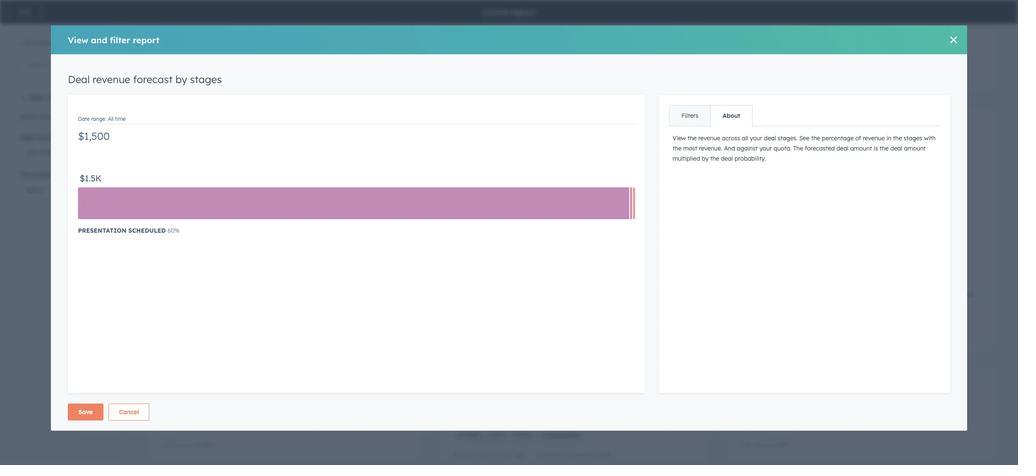 Task type: describe. For each thing, give the bounding box(es) containing it.
show
[[807, 289, 823, 298]]

deal inside dialog
[[68, 73, 90, 86]]

forecasted
[[805, 145, 835, 152]]

first
[[888, 384, 905, 395]]

deals for deals closed won all time by rep
[[164, 384, 188, 395]]

cancel button
[[109, 404, 150, 421]]

frequency:
[[221, 182, 247, 188]]

deals closed won all time by rep
[[164, 384, 302, 395]]

1 horizontal spatial forecast
[[511, 123, 546, 134]]

0
[[569, 25, 576, 39]]

1 days from the left
[[515, 452, 527, 459]]

clear filters
[[20, 113, 55, 121]]

selected
[[58, 148, 85, 157]]

monthly
[[249, 182, 268, 188]]

probability.
[[735, 155, 766, 162]]

across
[[722, 134, 741, 142]]

landing page total views and form submissions
[[453, 384, 656, 395]]

1 vertical spatial your
[[760, 145, 772, 152]]

save button
[[68, 404, 103, 421]]

filters
[[682, 112, 699, 120]]

interactive chart image inside 100% (1) checkbox
[[741, 0, 981, 67]]

(13)
[[25, 148, 37, 157]]

1-
[[20, 39, 25, 47]]

date range: all time for marketing
[[741, 442, 789, 448]]

multiplied
[[673, 155, 701, 162]]

goal
[[256, 123, 275, 134]]

clear filters button
[[20, 112, 55, 122]]

by inside view the revenue across all your deal stages. see the percentage of revenue in the stages with the most revenue. and against your quota. the forecasted deal amount is the deal amount multiplied by the deal probability.
[[702, 155, 709, 162]]

sources
[[37, 134, 59, 141]]

all inside view the revenue across all your deal stages. see the percentage of revenue in the stages with the most revenue. and against your quota. the forecasted deal amount is the deal amount multiplied by the deal probability.
[[742, 134, 749, 142]]

range: inside dialog
[[91, 116, 106, 122]]

stages inside view the revenue across all your deal stages. see the percentage of revenue in the stages with the most revenue. and against your quota. the forecasted deal amount is the deal amount multiplied by the deal probability.
[[904, 134, 923, 142]]

rep for deals closed lost all time by rep
[[862, 123, 876, 134]]

all for deals
[[194, 442, 200, 448]]

no
[[771, 289, 779, 298]]

compared
[[536, 452, 561, 459]]

lost for the
[[771, 142, 782, 150]]

marketing qualified lead totals by first conversion
[[741, 384, 954, 395]]

save
[[79, 409, 93, 416]]

is inside view the revenue across all your deal stages. see the percentage of revenue in the stages with the most revenue. and against your quota. the forecasted deal amount is the deal amount multiplied by the deal probability.
[[874, 145, 879, 152]]

1 vertical spatial $1,500
[[557, 195, 588, 208]]

views
[[537, 384, 560, 395]]

page
[[490, 384, 512, 395]]

report inside dialog
[[133, 35, 159, 45]]

cancel
[[119, 409, 139, 416]]

date range: all time for deals
[[164, 442, 212, 448]]

rep for deals closed won all time by rep
[[288, 384, 302, 395]]

2 amount from the left
[[905, 145, 926, 152]]

filters for (13)
[[38, 148, 56, 157]]

exit
[[19, 8, 30, 16]]

contacts
[[458, 432, 481, 438]]

0 vertical spatial deal revenue forecast by stages
[[68, 73, 222, 86]]

qualified
[[787, 384, 825, 395]]

2 horizontal spatial deal
[[453, 123, 472, 134]]

2 days from the left
[[599, 452, 611, 459]]

with
[[925, 134, 936, 142]]

results
[[49, 39, 67, 47]]

stages.
[[778, 134, 798, 142]]

0 vertical spatial of
[[33, 39, 39, 47]]

clear
[[20, 113, 36, 121]]

closed for totals
[[186, 123, 213, 134]]

landing for landing pages
[[542, 432, 563, 438]]

landing pages
[[542, 432, 580, 438]]

filters link
[[670, 106, 711, 126]]

of inside view the revenue across all your deal stages. see the percentage of revenue in the stages with the most revenue. and against your quota. the forecasted deal amount is the deal amount multiplied by the deal probability.
[[856, 134, 862, 142]]

0 vertical spatial $1,500
[[78, 130, 110, 143]]

100%
[[861, 53, 874, 59]]

15
[[25, 39, 32, 47]]

1 vertical spatial and
[[563, 384, 579, 395]]

data
[[20, 134, 35, 141]]

(1)
[[875, 53, 881, 59]]

presentation scheduled 60%
[[78, 227, 180, 235]]

to:
[[562, 452, 569, 459]]

presentation scheduled button
[[78, 226, 166, 236]]

0 button
[[569, 24, 576, 40]]

filters for clear
[[38, 113, 55, 121]]

view the revenue across all your deal stages. see the percentage of revenue in the stages with the most revenue. and against your quota. the forecasted deal amount is the deal amount multiplied by the deal probability.
[[673, 134, 936, 162]]

select button
[[20, 182, 126, 199]]

this
[[833, 289, 844, 298]]

forms
[[515, 432, 531, 438]]

lead
[[827, 384, 846, 395]]

report inside page section element
[[511, 7, 536, 17]]

deal closed totals vs. goal
[[164, 123, 275, 134]]

there
[[745, 289, 763, 298]]

there is no data to show in this time frame. try changing the date range.
[[745, 289, 977, 298]]

compared to: previous 30 days
[[536, 452, 611, 459]]

range.
[[957, 289, 977, 298]]

date range: in the last 30 days
[[453, 452, 527, 459]]

view for view the revenue across all your deal stages. see the percentage of revenue in the stages with the most revenue. and against your quota. the forecasted deal amount is the deal amount multiplied by the deal probability.
[[673, 134, 686, 142]]

in
[[482, 452, 488, 459]]

deals?
[[814, 142, 834, 150]]

try
[[885, 289, 894, 298]]

close image
[[951, 36, 958, 43]]

85
[[41, 39, 47, 47]]

data sources
[[20, 134, 59, 141]]

date
[[940, 289, 955, 298]]



Task type: locate. For each thing, give the bounding box(es) containing it.
filter
[[30, 94, 45, 102]]

1 vertical spatial rep
[[288, 384, 302, 395]]

closed
[[186, 123, 213, 134], [767, 123, 794, 134], [190, 384, 217, 395]]

filter templates
[[30, 94, 77, 102]]

lost
[[797, 123, 812, 134], [771, 142, 782, 150]]

filters inside popup button
[[38, 148, 56, 157]]

filter
[[110, 35, 130, 45]]

your left the quota.
[[760, 145, 772, 152]]

amount down with
[[905, 145, 926, 152]]

1 vertical spatial stages
[[561, 123, 589, 134]]

ctas
[[492, 432, 504, 438]]

in inside view the revenue across all your deal stages. see the percentage of revenue in the stages with the most revenue. and against your quota. the forecasted deal amount is the deal amount multiplied by the deal probability.
[[887, 134, 892, 142]]

0 horizontal spatial stages
[[190, 73, 222, 86]]

days right 'previous'
[[599, 452, 611, 459]]

0 vertical spatial is
[[874, 145, 879, 152]]

1 horizontal spatial 30
[[592, 452, 598, 459]]

1-15 of 85 results
[[20, 39, 67, 47]]

deal revenue forecast by stages
[[68, 73, 222, 86], [453, 123, 589, 134]]

1 vertical spatial filters
[[38, 148, 56, 157]]

tab list inside dialog
[[670, 105, 753, 126]]

filters
[[38, 113, 55, 121], [38, 148, 56, 157]]

date range: all time for deal
[[453, 182, 500, 188]]

range:
[[91, 116, 106, 122], [177, 182, 192, 188], [466, 182, 481, 188], [177, 442, 192, 448], [754, 442, 769, 448], [466, 452, 481, 459]]

of right 15 at the top left
[[33, 39, 39, 47]]

about
[[723, 112, 741, 120]]

1 horizontal spatial most
[[796, 142, 812, 150]]

1 vertical spatial in
[[825, 289, 831, 298]]

the
[[688, 134, 697, 142], [812, 134, 821, 142], [894, 134, 903, 142], [784, 142, 794, 150], [673, 145, 682, 152], [880, 145, 889, 152], [711, 155, 720, 162], [928, 289, 938, 298], [489, 452, 497, 459]]

days right 'last'
[[515, 452, 527, 459]]

date range: all time inside dialog
[[78, 116, 126, 122]]

1 vertical spatial all
[[742, 134, 749, 142]]

filters right clear
[[38, 113, 55, 121]]

forecast
[[133, 73, 173, 86], [511, 123, 546, 134]]

0 vertical spatial filters
[[38, 113, 55, 121]]

who
[[741, 142, 755, 150]]

0 horizontal spatial of
[[33, 39, 39, 47]]

all right won
[[240, 384, 250, 395]]

submissions
[[605, 384, 656, 395]]

(13) filters selected button
[[20, 144, 126, 161]]

tab list containing filters
[[670, 105, 753, 126]]

all up deals? at the top right
[[814, 123, 825, 134]]

None checkbox
[[147, 0, 422, 92], [435, 0, 710, 92], [147, 106, 422, 353], [435, 106, 710, 353], [147, 367, 422, 465], [147, 0, 422, 92], [435, 0, 710, 92], [147, 106, 422, 353], [435, 106, 710, 353], [147, 367, 422, 465]]

Search search field
[[20, 56, 126, 73]]

30 right 'previous'
[[592, 452, 598, 459]]

has
[[757, 142, 769, 150]]

0 horizontal spatial $1,500
[[78, 130, 110, 143]]

1 horizontal spatial deal revenue forecast by stages
[[453, 123, 589, 134]]

dialog
[[51, 25, 968, 431]]

filters down sources
[[38, 148, 56, 157]]

0 horizontal spatial forecast
[[133, 73, 173, 86]]

lost for all
[[797, 123, 812, 134]]

0 vertical spatial rep
[[862, 123, 876, 134]]

1 horizontal spatial is
[[874, 145, 879, 152]]

and left form at the bottom right of page
[[563, 384, 579, 395]]

interactive chart image
[[741, 0, 981, 67], [164, 189, 404, 328]]

most
[[796, 142, 812, 150], [684, 145, 698, 152]]

won
[[220, 384, 237, 395]]

2 horizontal spatial all
[[814, 123, 825, 134]]

all for deal
[[482, 182, 488, 188]]

0 vertical spatial totals
[[216, 123, 240, 134]]

1 horizontal spatial lost
[[797, 123, 812, 134]]

0 horizontal spatial in
[[825, 289, 831, 298]]

date inside dialog
[[78, 116, 90, 122]]

1 vertical spatial report
[[133, 35, 159, 45]]

all
[[814, 123, 825, 134], [742, 134, 749, 142], [240, 384, 250, 395]]

$1,500
[[78, 130, 110, 143], [557, 195, 588, 208]]

lost up see on the right of the page
[[797, 123, 812, 134]]

0 horizontal spatial and
[[91, 35, 107, 45]]

0 vertical spatial and
[[91, 35, 107, 45]]

0 horizontal spatial 30
[[508, 452, 514, 459]]

last
[[498, 452, 507, 459]]

2 vertical spatial deals
[[164, 384, 188, 395]]

of right percentage
[[856, 134, 862, 142]]

all for marketing
[[771, 442, 777, 448]]

report right "create"
[[511, 7, 536, 17]]

all for deals closed lost all time by rep
[[814, 123, 825, 134]]

2 horizontal spatial stages
[[904, 134, 923, 142]]

1 horizontal spatial rep
[[862, 123, 876, 134]]

landing for landing page total views and form submissions
[[453, 384, 487, 395]]

0 vertical spatial stages
[[190, 73, 222, 86]]

the
[[794, 145, 804, 152]]

all
[[108, 116, 114, 122], [194, 182, 200, 188], [482, 182, 488, 188], [194, 442, 200, 448], [771, 442, 777, 448]]

0 horizontal spatial deal
[[68, 73, 90, 86]]

and inside dialog
[[91, 35, 107, 45]]

1 horizontal spatial deal
[[164, 123, 184, 134]]

0 vertical spatial in
[[887, 134, 892, 142]]

0 horizontal spatial lost
[[771, 142, 782, 150]]

in left this
[[825, 289, 831, 298]]

0 horizontal spatial deal revenue forecast by stages
[[68, 73, 222, 86]]

1 vertical spatial of
[[856, 134, 862, 142]]

view
[[68, 35, 88, 45], [673, 134, 686, 142]]

tab list
[[670, 105, 753, 126]]

1 vertical spatial deal revenue forecast by stages
[[453, 123, 589, 134]]

data
[[781, 289, 796, 298]]

0 vertical spatial interactive chart image
[[741, 0, 981, 67]]

0 vertical spatial report
[[511, 7, 536, 17]]

pages
[[564, 432, 580, 438]]

vs.
[[242, 123, 254, 134]]

landing
[[453, 384, 487, 395], [542, 432, 563, 438]]

view up multiplied
[[673, 134, 686, 142]]

0 horizontal spatial report
[[133, 35, 159, 45]]

60%
[[168, 227, 180, 235]]

exit link
[[8, 3, 41, 20]]

frequency: monthly
[[221, 182, 268, 188]]

landing left page
[[453, 384, 487, 395]]

1 30 from the left
[[508, 452, 514, 459]]

report right the filter
[[133, 35, 159, 45]]

100% (1) checkbox
[[724, 0, 998, 92]]

conversion
[[908, 384, 954, 395]]

1 vertical spatial landing
[[542, 432, 563, 438]]

view inside view the revenue across all your deal stages. see the percentage of revenue in the stages with the most revenue. and against your quota. the forecasted deal amount is the deal amount multiplied by the deal probability.
[[673, 134, 686, 142]]

view right the results
[[68, 35, 88, 45]]

quota.
[[774, 145, 792, 152]]

see
[[800, 134, 810, 142]]

1 vertical spatial forecast
[[511, 123, 546, 134]]

0 horizontal spatial view
[[68, 35, 88, 45]]

1 vertical spatial interactive chart image
[[164, 189, 404, 328]]

3
[[491, 25, 498, 39]]

1 horizontal spatial totals
[[848, 384, 872, 395]]

2 30 from the left
[[592, 452, 598, 459]]

to
[[798, 289, 805, 298]]

0 vertical spatial landing
[[453, 384, 487, 395]]

most inside view the revenue across all your deal stages. see the percentage of revenue in the stages with the most revenue. and against your quota. the forecasted deal amount is the deal amount multiplied by the deal probability.
[[684, 145, 698, 152]]

is
[[874, 145, 879, 152], [764, 289, 769, 298]]

0 horizontal spatial landing
[[453, 384, 487, 395]]

1 horizontal spatial interactive chart image
[[741, 0, 981, 67]]

1 vertical spatial view
[[673, 134, 686, 142]]

time
[[115, 116, 126, 122], [827, 123, 846, 134], [201, 182, 212, 188], [490, 182, 500, 188], [846, 289, 860, 298], [253, 384, 272, 395], [201, 442, 212, 448], [778, 442, 789, 448]]

1 horizontal spatial $1,500
[[557, 195, 588, 208]]

1 horizontal spatial report
[[511, 7, 536, 17]]

create report
[[483, 7, 536, 17]]

deals for deals
[[746, 161, 761, 168]]

date range: all time
[[78, 116, 126, 122], [164, 182, 212, 188], [453, 182, 500, 188], [164, 442, 212, 448], [741, 442, 789, 448]]

0 vertical spatial all
[[814, 123, 825, 134]]

0 vertical spatial your
[[750, 134, 763, 142]]

and left the filter
[[91, 35, 107, 45]]

30 right 'last'
[[508, 452, 514, 459]]

in left with
[[887, 134, 892, 142]]

changing
[[896, 289, 926, 298]]

0 horizontal spatial all
[[240, 384, 250, 395]]

amount down percentage
[[851, 145, 873, 152]]

3 button
[[491, 24, 498, 40]]

deal
[[764, 134, 776, 142], [837, 145, 849, 152], [891, 145, 903, 152], [721, 155, 733, 162]]

lost right has
[[771, 142, 782, 150]]

1 horizontal spatial landing
[[542, 432, 563, 438]]

0 vertical spatial deals
[[741, 123, 764, 134]]

form
[[582, 384, 602, 395]]

about link
[[711, 106, 753, 126]]

marketing
[[741, 384, 784, 395]]

scheduled
[[128, 227, 166, 235]]

1 vertical spatial is
[[764, 289, 769, 298]]

deals for deals closed lost all time by rep
[[741, 123, 764, 134]]

0 vertical spatial view
[[68, 35, 88, 45]]

1 horizontal spatial days
[[599, 452, 611, 459]]

1 vertical spatial totals
[[848, 384, 872, 395]]

dialog containing deal revenue forecast by stages
[[51, 25, 968, 431]]

1 horizontal spatial view
[[673, 134, 686, 142]]

1 amount from the left
[[851, 145, 873, 152]]

totals right lead
[[848, 384, 872, 395]]

and
[[724, 145, 736, 152]]

filters inside button
[[38, 113, 55, 121]]

presentation
[[78, 227, 127, 235]]

$1.5k
[[80, 173, 102, 184]]

0 horizontal spatial amount
[[851, 145, 873, 152]]

0 horizontal spatial totals
[[216, 123, 240, 134]]

totals left vs.
[[216, 123, 240, 134]]

1 horizontal spatial all
[[742, 134, 749, 142]]

closed for lost
[[767, 123, 794, 134]]

all up against
[[742, 134, 749, 142]]

frame.
[[862, 289, 883, 298]]

1 horizontal spatial of
[[856, 134, 862, 142]]

select
[[25, 186, 44, 194]]

1 vertical spatial lost
[[771, 142, 782, 150]]

by
[[176, 73, 187, 86], [548, 123, 559, 134], [849, 123, 860, 134], [702, 155, 709, 162], [275, 384, 285, 395], [875, 384, 885, 395]]

visualization
[[20, 171, 58, 179]]

0 horizontal spatial is
[[764, 289, 769, 298]]

None checkbox
[[724, 106, 998, 353], [435, 367, 710, 465], [724, 367, 998, 465], [724, 106, 998, 353], [435, 367, 710, 465], [724, 367, 998, 465]]

0 vertical spatial lost
[[797, 123, 812, 134]]

0 horizontal spatial most
[[684, 145, 698, 152]]

amount
[[851, 145, 873, 152], [905, 145, 926, 152]]

view for view and filter report
[[68, 35, 88, 45]]

deals closed lost all time by rep
[[741, 123, 876, 134]]

2 vertical spatial all
[[240, 384, 250, 395]]

1 vertical spatial deals
[[746, 161, 761, 168]]

2 vertical spatial stages
[[904, 134, 923, 142]]

date
[[78, 116, 90, 122], [164, 182, 176, 188], [453, 182, 464, 188], [164, 442, 176, 448], [741, 442, 753, 448], [453, 452, 464, 459]]

previous
[[570, 452, 591, 459]]

revenue.
[[699, 145, 723, 152]]

closed for won
[[190, 384, 217, 395]]

100% (1)
[[861, 53, 881, 59]]

(13) filters selected
[[25, 148, 85, 157]]

landing left pages
[[542, 432, 563, 438]]

forecast inside dialog
[[133, 73, 173, 86]]

page section element
[[0, 0, 1019, 24]]

days
[[515, 452, 527, 459], [599, 452, 611, 459]]

1 horizontal spatial in
[[887, 134, 892, 142]]

your up against
[[750, 134, 763, 142]]

all for deals closed won all time by rep
[[240, 384, 250, 395]]

1 horizontal spatial and
[[563, 384, 579, 395]]

against
[[737, 145, 758, 152]]

1 horizontal spatial amount
[[905, 145, 926, 152]]

0 horizontal spatial rep
[[288, 384, 302, 395]]

0 horizontal spatial days
[[515, 452, 527, 459]]

templates
[[47, 94, 77, 102]]

report
[[511, 7, 536, 17], [133, 35, 159, 45]]

view and filter report
[[68, 35, 159, 45]]

0 horizontal spatial interactive chart image
[[164, 189, 404, 328]]

0 vertical spatial forecast
[[133, 73, 173, 86]]

percentage
[[822, 134, 854, 142]]

1 horizontal spatial stages
[[561, 123, 589, 134]]



Task type: vqa. For each thing, say whether or not it's contained in the screenshot.
be within Add a trusted phone number Add a phone number used to occasionally verify your identity and receive other security-related alerts. This phone number will never be used for sales or marketing purposes.
no



